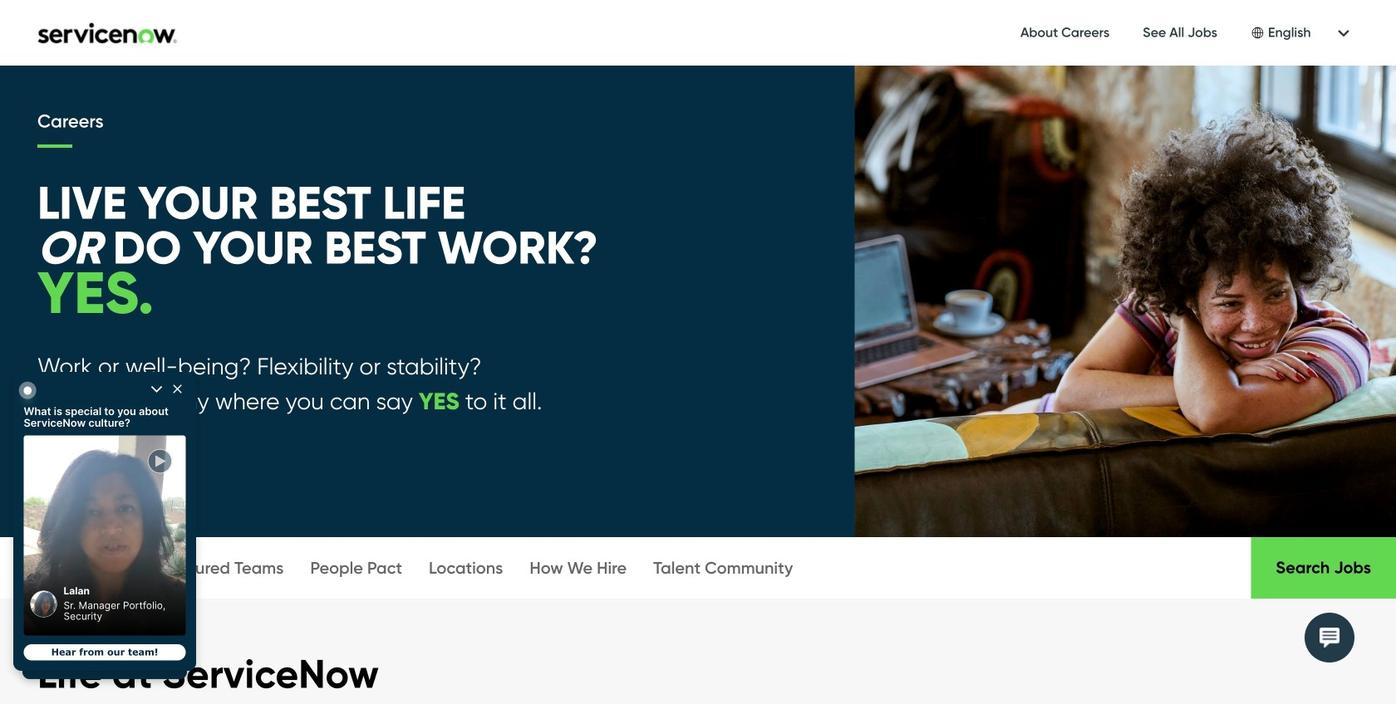 Task type: vqa. For each thing, say whether or not it's contained in the screenshot.
Location Search 'text field' at the top right of page
no



Task type: locate. For each thing, give the bounding box(es) containing it.
main content
[[0, 0, 1396, 705]]

answered by: lalan sr. manager portfolio, security element
[[64, 586, 179, 623]]

close widget image
[[173, 383, 182, 396]]

service now logo image
[[37, 23, 177, 44]]

employee avatar image
[[30, 591, 57, 618]]



Task type: describe. For each thing, give the bounding box(es) containing it.
un-collapse widget image
[[151, 383, 162, 396]]

lp.hero animation.mobile_img_alttext image
[[855, 66, 1396, 538]]

language options image
[[1338, 24, 1350, 42]]



